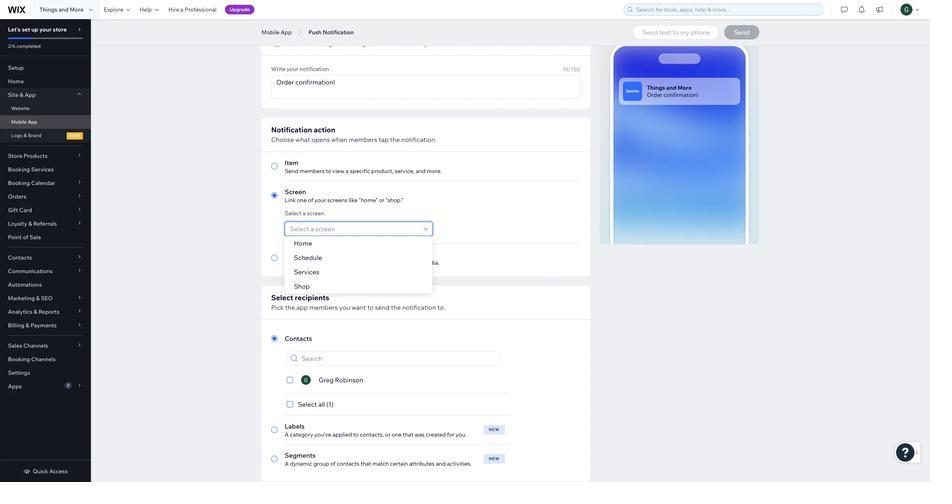 Task type: locate. For each thing, give the bounding box(es) containing it.
home down setup
[[8, 78, 24, 85]]

& for analytics
[[34, 309, 37, 316]]

and right links
[[411, 259, 421, 267]]

sales channels
[[8, 342, 48, 350]]

1 new from the top
[[489, 427, 500, 433]]

1 vertical spatial mobile
[[11, 119, 27, 125]]

booking inside "link"
[[8, 166, 30, 173]]

1 horizontal spatial mobile
[[262, 29, 280, 36]]

3 booking from the top
[[8, 356, 30, 363]]

new right you. on the bottom of the page
[[489, 427, 500, 433]]

screen down screen link one of your screens like "home" or "shop."
[[307, 210, 325, 217]]

group
[[314, 461, 329, 468]]

2 vertical spatial members
[[310, 304, 338, 312]]

of inside screen link one of your screens like "home" or "shop."
[[308, 197, 313, 204]]

None checkbox
[[287, 376, 293, 385]]

loyalty & referrals button
[[0, 217, 91, 231]]

a inside segments a dynamic group of contacts that match certain attributes and activities.
[[285, 461, 289, 468]]

your right 'up'
[[40, 26, 52, 33]]

1 horizontal spatial services
[[294, 268, 320, 276]]

home inside sidebar element
[[8, 78, 24, 85]]

channels inside booking channels 'link'
[[31, 356, 56, 363]]

mobile app up logo & brand
[[11, 119, 37, 125]]

a
[[285, 431, 289, 439], [285, 461, 289, 468]]

0 vertical spatial members
[[349, 136, 378, 144]]

app up website
[[25, 91, 36, 99]]

select
[[285, 210, 302, 217], [271, 293, 293, 303], [298, 401, 317, 409]]

app inside popup button
[[25, 91, 36, 99]]

1 horizontal spatial or
[[385, 431, 391, 439]]

0 vertical spatial channels
[[23, 342, 48, 350]]

0 vertical spatial one
[[297, 197, 307, 204]]

product,
[[372, 168, 394, 175]]

2 horizontal spatial to
[[368, 304, 374, 312]]

& left the reports
[[34, 309, 37, 316]]

card
[[19, 207, 32, 214]]

a
[[181, 6, 184, 13], [287, 40, 291, 47], [346, 168, 349, 175], [303, 210, 306, 217]]

mobile app for mobile app button
[[262, 29, 292, 36]]

0 vertical spatial services
[[31, 166, 54, 173]]

0 horizontal spatial or
[[379, 197, 385, 204]]

the right tap
[[390, 136, 400, 144]]

notification down short
[[300, 65, 329, 73]]

sidebar element
[[0, 19, 91, 483]]

all
[[319, 401, 325, 409]]

services inside list box
[[294, 268, 320, 276]]

0 horizontal spatial that
[[338, 40, 350, 47]]

the left app
[[285, 304, 295, 312]]

the inside push notification message type a short message that will grab the attention of your members.
[[377, 40, 387, 47]]

new right activities. in the bottom of the page
[[489, 457, 500, 462]]

select for all
[[298, 401, 317, 409]]

attention
[[389, 40, 416, 47]]

your inside sidebar element
[[40, 26, 52, 33]]

screen up own
[[310, 251, 330, 259]]

Search for tools, apps, help & more... field
[[634, 4, 821, 15]]

billing
[[8, 322, 24, 329]]

1 a from the top
[[285, 431, 289, 439]]

the inside notification action choose what opens when members tap the notification.
[[390, 136, 400, 144]]

1 booking from the top
[[8, 166, 30, 173]]

Write your notification text field
[[272, 75, 581, 99]]

2 vertical spatial select
[[298, 401, 317, 409]]

with
[[348, 259, 359, 267]]

app for 'mobile app' 'link'
[[28, 119, 37, 125]]

0 vertical spatial home
[[8, 78, 24, 85]]

0 vertical spatial or
[[379, 197, 385, 204]]

of right group
[[331, 461, 336, 468]]

of up select a screen
[[308, 197, 313, 204]]

of left sale
[[23, 234, 28, 241]]

a right the type on the top of page
[[287, 40, 291, 47]]

select up pick
[[271, 293, 293, 303]]

a left the dynamic
[[285, 461, 289, 468]]

0 horizontal spatial mobile
[[11, 119, 27, 125]]

booking inside popup button
[[8, 180, 30, 187]]

type
[[271, 40, 286, 47]]

services up calendar at the left top of page
[[31, 166, 54, 173]]

1 horizontal spatial that
[[361, 461, 371, 468]]

0 vertical spatial to
[[326, 168, 331, 175]]

0 vertical spatial notification
[[290, 29, 330, 38]]

mobile
[[262, 29, 280, 36], [11, 119, 27, 125]]

send
[[375, 304, 390, 312]]

Search field
[[299, 352, 498, 366]]

notification up will
[[323, 29, 354, 36]]

0 vertical spatial new
[[489, 427, 500, 433]]

booking services
[[8, 166, 54, 173]]

1 vertical spatial that
[[403, 431, 414, 439]]

screen
[[285, 188, 306, 196]]

custom
[[285, 251, 309, 259]]

new
[[489, 427, 500, 433], [489, 457, 500, 462]]

screens
[[328, 197, 348, 204]]

send
[[285, 168, 299, 175]]

one
[[297, 197, 307, 204], [392, 431, 402, 439]]

store
[[8, 152, 22, 160]]

2 a from the top
[[285, 461, 289, 468]]

0 vertical spatial app
[[281, 29, 292, 36]]

booking for booking services
[[8, 166, 30, 173]]

loyalty & referrals
[[8, 220, 57, 228]]

mobile app up the type on the top of page
[[262, 29, 292, 36]]

mobile app inside button
[[262, 29, 292, 36]]

0 vertical spatial booking
[[8, 166, 30, 173]]

to inside 'select recipients pick the app members you want to send the notification to.'
[[368, 304, 374, 312]]

1 vertical spatial to
[[368, 304, 374, 312]]

notification inside notification action choose what opens when members tap the notification.
[[271, 125, 312, 135]]

1 vertical spatial a
[[285, 461, 289, 468]]

app inside button
[[281, 29, 292, 36]]

members
[[349, 136, 378, 144], [300, 168, 325, 175], [310, 304, 338, 312]]

tap
[[379, 136, 389, 144]]

one inside labels a category you've applied to contacts, or one that was created for you.
[[392, 431, 402, 439]]

let's
[[8, 26, 21, 33]]

to
[[326, 168, 331, 175], [368, 304, 374, 312], [354, 431, 359, 439]]

2 vertical spatial app
[[28, 119, 37, 125]]

1 vertical spatial mobile app
[[11, 119, 37, 125]]

booking inside 'link'
[[8, 356, 30, 363]]

mobile for 'mobile app' 'link'
[[11, 119, 27, 125]]

1 vertical spatial select
[[271, 293, 293, 303]]

and left more
[[59, 6, 69, 13]]

write
[[271, 65, 286, 73]]

1 vertical spatial booking
[[8, 180, 30, 187]]

for
[[447, 431, 455, 439]]

of inside point of sale link
[[23, 234, 28, 241]]

& for billing
[[26, 322, 29, 329]]

channels inside sales channels popup button
[[23, 342, 48, 350]]

1 horizontal spatial mobile app
[[262, 29, 292, 36]]

want
[[352, 304, 366, 312]]

your left members.
[[425, 40, 438, 47]]

services down the schedule on the bottom
[[294, 268, 320, 276]]

0 horizontal spatial mobile app
[[11, 119, 37, 125]]

0 vertical spatial that
[[338, 40, 350, 47]]

of inside segments a dynamic group of contacts that match certain attributes and activities.
[[331, 461, 336, 468]]

1 vertical spatial or
[[385, 431, 391, 439]]

custom screen create your own screen with unlimited text, links and media.
[[285, 251, 440, 267]]

a down labels in the bottom of the page
[[285, 431, 289, 439]]

select inside checkbox
[[298, 401, 317, 409]]

& right billing
[[26, 322, 29, 329]]

or left "shop."
[[379, 197, 385, 204]]

2 horizontal spatial that
[[403, 431, 414, 439]]

1 vertical spatial one
[[392, 431, 402, 439]]

2 vertical spatial notification
[[403, 304, 436, 312]]

& right 'logo'
[[24, 133, 27, 138]]

explore
[[104, 6, 123, 13]]

2 booking from the top
[[8, 180, 30, 187]]

booking for booking calendar
[[8, 180, 30, 187]]

mobile for mobile app button
[[262, 29, 280, 36]]

2/6
[[8, 43, 16, 49]]

media.
[[422, 259, 440, 267]]

contacts down app
[[285, 335, 312, 343]]

specific
[[350, 168, 370, 175]]

channels up settings link
[[31, 356, 56, 363]]

0 vertical spatial message
[[331, 29, 362, 38]]

booking down store
[[8, 166, 30, 173]]

2 vertical spatial that
[[361, 461, 371, 468]]

select down link
[[285, 210, 302, 217]]

the right send
[[391, 304, 401, 312]]

of right attention
[[417, 40, 423, 47]]

a inside push notification message type a short message that will grab the attention of your members.
[[287, 40, 291, 47]]

1 vertical spatial members
[[300, 168, 325, 175]]

1 vertical spatial app
[[25, 91, 36, 99]]

store products button
[[0, 149, 91, 163]]

0 horizontal spatial home
[[8, 78, 24, 85]]

0 horizontal spatial one
[[297, 197, 307, 204]]

& right loyalty
[[28, 220, 32, 228]]

text,
[[386, 259, 397, 267]]

push inside button
[[309, 29, 322, 36]]

one left was
[[392, 431, 402, 439]]

2 new from the top
[[489, 457, 500, 462]]

store
[[53, 26, 67, 33]]

one down screen
[[297, 197, 307, 204]]

Select all (1) checkbox
[[287, 400, 504, 410]]

& for marketing
[[36, 295, 40, 302]]

mobile up the type on the top of page
[[262, 29, 280, 36]]

members left tap
[[349, 136, 378, 144]]

0 horizontal spatial notification
[[271, 125, 312, 135]]

channels
[[23, 342, 48, 350], [31, 356, 56, 363]]

members right send
[[300, 168, 325, 175]]

mobile app inside 'link'
[[11, 119, 37, 125]]

0 horizontal spatial services
[[31, 166, 54, 173]]

dynamic
[[290, 461, 312, 468]]

hire a professional link
[[164, 0, 221, 19]]

that left will
[[338, 40, 350, 47]]

a down screen
[[303, 210, 306, 217]]

/
[[569, 66, 571, 73]]

message
[[331, 29, 362, 38], [309, 40, 336, 47]]

list box
[[285, 236, 433, 294]]

store products
[[8, 152, 48, 160]]

labels
[[285, 423, 305, 431]]

screen
[[307, 210, 325, 217], [310, 251, 330, 259], [329, 259, 346, 267]]

home link
[[0, 75, 91, 88]]

message up will
[[331, 29, 362, 38]]

members down recipients
[[310, 304, 338, 312]]

the right grab
[[377, 40, 387, 47]]

to right applied
[[354, 431, 359, 439]]

&
[[20, 91, 23, 99], [24, 133, 27, 138], [28, 220, 32, 228], [36, 295, 40, 302], [34, 309, 37, 316], [26, 322, 29, 329]]

and
[[59, 6, 69, 13], [416, 168, 426, 175], [411, 259, 421, 267], [436, 461, 446, 468]]

app up the type on the top of page
[[281, 29, 292, 36]]

0 horizontal spatial push
[[271, 29, 288, 38]]

2 vertical spatial to
[[354, 431, 359, 439]]

new for labels
[[489, 427, 500, 433]]

channels up booking channels
[[23, 342, 48, 350]]

1 vertical spatial channels
[[31, 356, 56, 363]]

1 vertical spatial services
[[294, 268, 320, 276]]

mobile app
[[262, 29, 292, 36], [11, 119, 37, 125]]

contacts up communications
[[8, 254, 32, 261]]

hire a professional
[[168, 6, 217, 13]]

short
[[292, 40, 308, 47]]

that left was
[[403, 431, 414, 439]]

push right mobile app button
[[309, 29, 322, 36]]

products
[[24, 152, 48, 160]]

0 vertical spatial contacts
[[8, 254, 32, 261]]

notification up choose
[[271, 125, 312, 135]]

& inside 'popup button'
[[28, 220, 32, 228]]

a right view
[[346, 168, 349, 175]]

your left screens
[[315, 197, 326, 204]]

& left the 'seo'
[[36, 295, 40, 302]]

to left view
[[326, 168, 331, 175]]

services inside "link"
[[31, 166, 54, 173]]

mobile down website
[[11, 119, 27, 125]]

& inside popup button
[[20, 91, 23, 99]]

app
[[281, 29, 292, 36], [25, 91, 36, 99], [28, 119, 37, 125]]

orders
[[8, 193, 26, 200]]

screen link one of your screens like "home" or "shop."
[[285, 188, 404, 204]]

to.
[[438, 304, 445, 312]]

and left activities. in the bottom of the page
[[436, 461, 446, 468]]

0 vertical spatial mobile app
[[262, 29, 292, 36]]

1 horizontal spatial one
[[392, 431, 402, 439]]

1 horizontal spatial to
[[354, 431, 359, 439]]

0 horizontal spatial to
[[326, 168, 331, 175]]

of
[[417, 40, 423, 47], [308, 197, 313, 204], [23, 234, 28, 241], [331, 461, 336, 468]]

& right site
[[20, 91, 23, 99]]

that left match
[[361, 461, 371, 468]]

you.
[[456, 431, 467, 439]]

or right contacts,
[[385, 431, 391, 439]]

push up the type on the top of page
[[271, 29, 288, 38]]

1 vertical spatial new
[[489, 457, 500, 462]]

push
[[309, 29, 322, 36], [271, 29, 288, 38]]

to right want
[[368, 304, 374, 312]]

1 horizontal spatial push
[[309, 29, 322, 36]]

mobile inside 'link'
[[11, 119, 27, 125]]

& for loyalty
[[28, 220, 32, 228]]

notification up short
[[290, 29, 330, 38]]

1 horizontal spatial contacts
[[285, 335, 312, 343]]

app up "brand"
[[28, 119, 37, 125]]

logo & brand
[[11, 133, 42, 138]]

booking up orders
[[8, 180, 30, 187]]

your left own
[[304, 259, 315, 267]]

app inside 'link'
[[28, 119, 37, 125]]

0 horizontal spatial contacts
[[8, 254, 32, 261]]

opens
[[312, 136, 330, 144]]

a inside labels a category you've applied to contacts, or one that was created for you.
[[285, 431, 289, 439]]

booking calendar
[[8, 180, 55, 187]]

booking services link
[[0, 163, 91, 176]]

to inside labels a category you've applied to contacts, or one that was created for you.
[[354, 431, 359, 439]]

select a screen
[[285, 210, 325, 217]]

push inside push notification message type a short message that will grab the attention of your members.
[[271, 29, 288, 38]]

push for notification
[[309, 29, 322, 36]]

home up custom
[[294, 239, 312, 247]]

1 vertical spatial notification
[[271, 125, 312, 135]]

mobile inside button
[[262, 29, 280, 36]]

up
[[31, 26, 38, 33]]

screen right own
[[329, 259, 346, 267]]

select left all on the bottom left of page
[[298, 401, 317, 409]]

1 horizontal spatial notification
[[323, 29, 354, 36]]

booking up the settings
[[8, 356, 30, 363]]

0 vertical spatial select
[[285, 210, 302, 217]]

and left more.
[[416, 168, 426, 175]]

"shop."
[[386, 197, 404, 204]]

message down the push notification
[[309, 40, 336, 47]]

0 vertical spatial notification
[[323, 29, 354, 36]]

contacts,
[[360, 431, 384, 439]]

0 vertical spatial a
[[285, 431, 289, 439]]

2 vertical spatial booking
[[8, 356, 30, 363]]

1 horizontal spatial home
[[294, 239, 312, 247]]

notification left to.
[[403, 304, 436, 312]]

select inside 'select recipients pick the app members you want to send the notification to.'
[[271, 293, 293, 303]]

0 vertical spatial mobile
[[262, 29, 280, 36]]

more
[[70, 6, 84, 13]]



Task type: vqa. For each thing, say whether or not it's contained in the screenshot.
Add button
no



Task type: describe. For each thing, give the bounding box(es) containing it.
own
[[317, 259, 328, 267]]

a for segments
[[285, 461, 289, 468]]

that inside push notification message type a short message that will grab the attention of your members.
[[338, 40, 350, 47]]

upgrade
[[230, 6, 250, 12]]

created
[[426, 431, 446, 439]]

communications button
[[0, 265, 91, 278]]

members.
[[439, 40, 469, 47]]

1 vertical spatial notification
[[300, 65, 329, 73]]

calendar
[[31, 180, 55, 187]]

& for site
[[20, 91, 23, 99]]

contacts inside "dropdown button"
[[8, 254, 32, 261]]

select for a
[[285, 210, 302, 217]]

billing & payments button
[[0, 319, 91, 332]]

0 vertical spatial screen
[[307, 210, 325, 217]]

sale
[[30, 234, 41, 241]]

things
[[40, 6, 57, 13]]

1 vertical spatial screen
[[310, 251, 330, 259]]

link
[[285, 197, 296, 204]]

contacts
[[337, 461, 360, 468]]

service,
[[395, 168, 415, 175]]

new
[[69, 133, 80, 138]]

notification inside button
[[323, 29, 354, 36]]

to inside item send members to view a specific product, service, and more.
[[326, 168, 331, 175]]

certain
[[390, 461, 408, 468]]

a right hire
[[181, 6, 184, 13]]

push notification button
[[305, 26, 358, 38]]

applied
[[333, 431, 352, 439]]

your right write
[[287, 65, 299, 73]]

channels for sales channels
[[23, 342, 48, 350]]

when
[[332, 136, 348, 144]]

payments
[[31, 322, 57, 329]]

professional
[[185, 6, 217, 13]]

point of sale
[[8, 234, 41, 241]]

"home"
[[359, 197, 378, 204]]

notification inside push notification message type a short message that will grab the attention of your members.
[[290, 29, 330, 38]]

apps
[[8, 383, 22, 390]]

150
[[571, 66, 581, 73]]

analytics & reports button
[[0, 305, 91, 319]]

orders button
[[0, 190, 91, 204]]

notification inside 'select recipients pick the app members you want to send the notification to.'
[[403, 304, 436, 312]]

quick access button
[[23, 468, 68, 475]]

select recipients pick the app members you want to send the notification to.
[[271, 293, 445, 312]]

1 vertical spatial home
[[294, 239, 312, 247]]

hire
[[168, 6, 179, 13]]

you've
[[315, 431, 331, 439]]

members inside notification action choose what opens when members tap the notification.
[[349, 136, 378, 144]]

write your notification
[[271, 65, 329, 73]]

activities.
[[447, 461, 472, 468]]

automations link
[[0, 278, 91, 292]]

grab
[[362, 40, 376, 47]]

push notification
[[309, 29, 354, 36]]

category
[[290, 431, 313, 439]]

completed
[[17, 43, 41, 49]]

item
[[285, 159, 299, 167]]

that inside labels a category you've applied to contacts, or one that was created for you.
[[403, 431, 414, 439]]

your inside custom screen create your own screen with unlimited text, links and media.
[[304, 259, 315, 267]]

one inside screen link one of your screens like "home" or "shop."
[[297, 197, 307, 204]]

notification action choose what opens when members tap the notification.
[[271, 125, 437, 144]]

website
[[11, 105, 30, 111]]

billing & payments
[[8, 322, 57, 329]]

contacts button
[[0, 251, 91, 265]]

members inside 'select recipients pick the app members you want to send the notification to.'
[[310, 304, 338, 312]]

match
[[373, 461, 389, 468]]

or inside labels a category you've applied to contacts, or one that was created for you.
[[385, 431, 391, 439]]

let's set up your store
[[8, 26, 67, 33]]

that inside segments a dynamic group of contacts that match certain attributes and activities.
[[361, 461, 371, 468]]

a inside item send members to view a specific product, service, and more.
[[346, 168, 349, 175]]

seo
[[41, 295, 53, 302]]

a for labels
[[285, 431, 289, 439]]

segments a dynamic group of contacts that match certain attributes and activities.
[[285, 452, 472, 468]]

list box containing home
[[285, 236, 433, 294]]

select for recipients
[[271, 293, 293, 303]]

quick
[[33, 468, 48, 475]]

Select a screen field
[[288, 222, 421, 236]]

members inside item send members to view a specific product, service, and more.
[[300, 168, 325, 175]]

like
[[349, 197, 358, 204]]

1 vertical spatial contacts
[[285, 335, 312, 343]]

sales
[[8, 342, 22, 350]]

help
[[140, 6, 152, 13]]

gift card button
[[0, 204, 91, 217]]

analytics
[[8, 309, 32, 316]]

loyalty
[[8, 220, 27, 228]]

your inside push notification message type a short message that will grab the attention of your members.
[[425, 40, 438, 47]]

push notification message type a short message that will grab the attention of your members.
[[271, 29, 469, 47]]

app for mobile app button
[[281, 29, 292, 36]]

booking channels link
[[0, 353, 91, 366]]

2 vertical spatial screen
[[329, 259, 346, 267]]

marketing & seo
[[8, 295, 53, 302]]

site & app
[[8, 91, 36, 99]]

your inside screen link one of your screens like "home" or "shop."
[[315, 197, 326, 204]]

was
[[415, 431, 425, 439]]

and inside custom screen create your own screen with unlimited text, links and media.
[[411, 259, 421, 267]]

automations
[[8, 281, 42, 289]]

new for segments
[[489, 457, 500, 462]]

action
[[314, 125, 336, 135]]

help button
[[135, 0, 164, 19]]

upgrade button
[[225, 5, 255, 14]]

booking calendar button
[[0, 176, 91, 190]]

site & app button
[[0, 88, 91, 102]]

access
[[49, 468, 68, 475]]

links
[[398, 259, 410, 267]]

recipients
[[295, 293, 329, 303]]

communications
[[8, 268, 53, 275]]

you
[[339, 304, 350, 312]]

or inside screen link one of your screens like "home" or "shop."
[[379, 197, 385, 204]]

of inside push notification message type a short message that will grab the attention of your members.
[[417, 40, 423, 47]]

19 / 150
[[563, 66, 581, 73]]

attributes
[[410, 461, 435, 468]]

and inside segments a dynamic group of contacts that match certain attributes and activities.
[[436, 461, 446, 468]]

and inside item send members to view a specific product, service, and more.
[[416, 168, 426, 175]]

booking for booking channels
[[8, 356, 30, 363]]

sales channels button
[[0, 339, 91, 353]]

settings
[[8, 370, 30, 377]]

create
[[285, 259, 302, 267]]

channels for booking channels
[[31, 356, 56, 363]]

mobile app for 'mobile app' 'link'
[[11, 119, 37, 125]]

2/6 completed
[[8, 43, 41, 49]]

website link
[[0, 102, 91, 115]]

reports
[[39, 309, 60, 316]]

site
[[8, 91, 18, 99]]

gift
[[8, 207, 18, 214]]

settings link
[[0, 366, 91, 380]]

greg robinson
[[319, 376, 363, 384]]

1 vertical spatial message
[[309, 40, 336, 47]]

& for logo
[[24, 133, 27, 138]]

item send members to view a specific product, service, and more.
[[285, 159, 442, 175]]

labels a category you've applied to contacts, or one that was created for you.
[[285, 423, 467, 439]]

push for notification
[[271, 29, 288, 38]]



